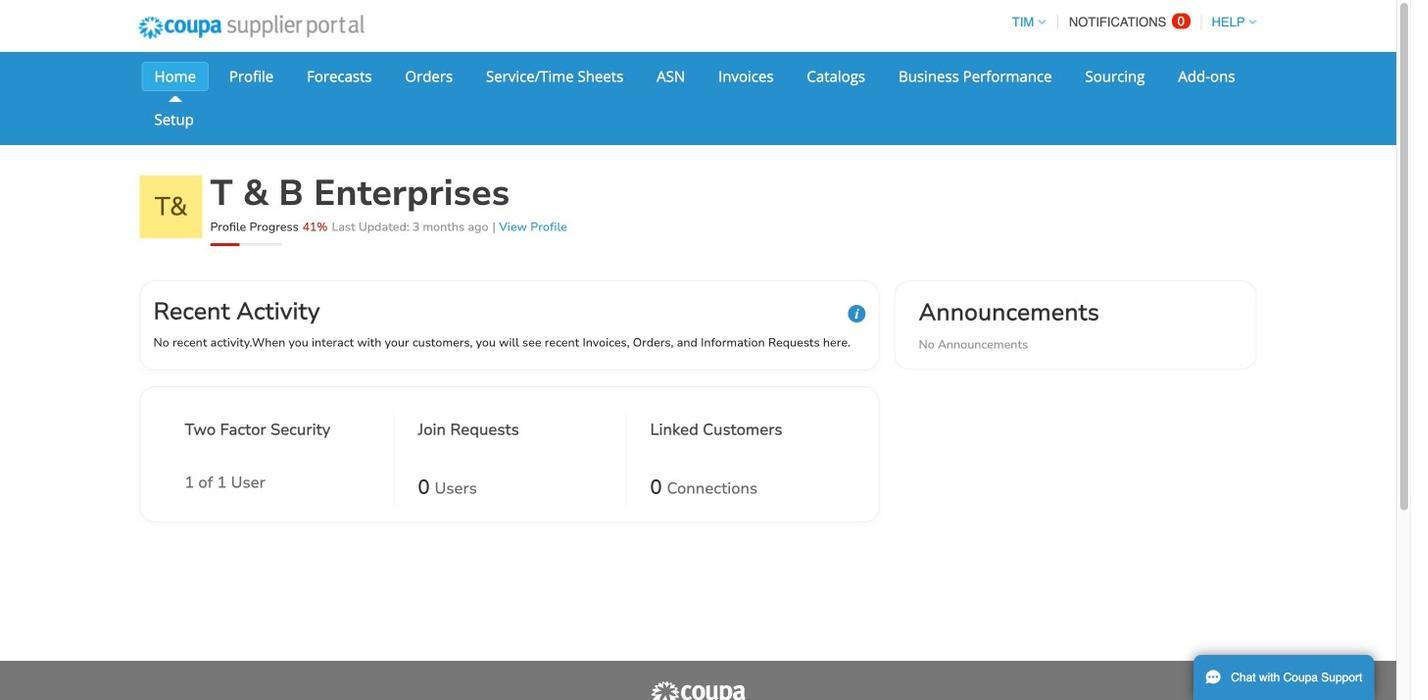 Task type: describe. For each thing, give the bounding box(es) containing it.
1 vertical spatial coupa supplier portal image
[[650, 680, 748, 700]]

0 horizontal spatial coupa supplier portal image
[[125, 3, 378, 52]]



Task type: vqa. For each thing, say whether or not it's contained in the screenshot.
Additional Information image
yes



Task type: locate. For each thing, give the bounding box(es) containing it.
0 vertical spatial coupa supplier portal image
[[125, 3, 378, 52]]

t& image
[[140, 176, 202, 238]]

navigation
[[1004, 3, 1257, 41]]

1 horizontal spatial coupa supplier portal image
[[650, 680, 748, 700]]

coupa supplier portal image
[[125, 3, 378, 52], [650, 680, 748, 700]]

additional information image
[[849, 305, 866, 323]]



